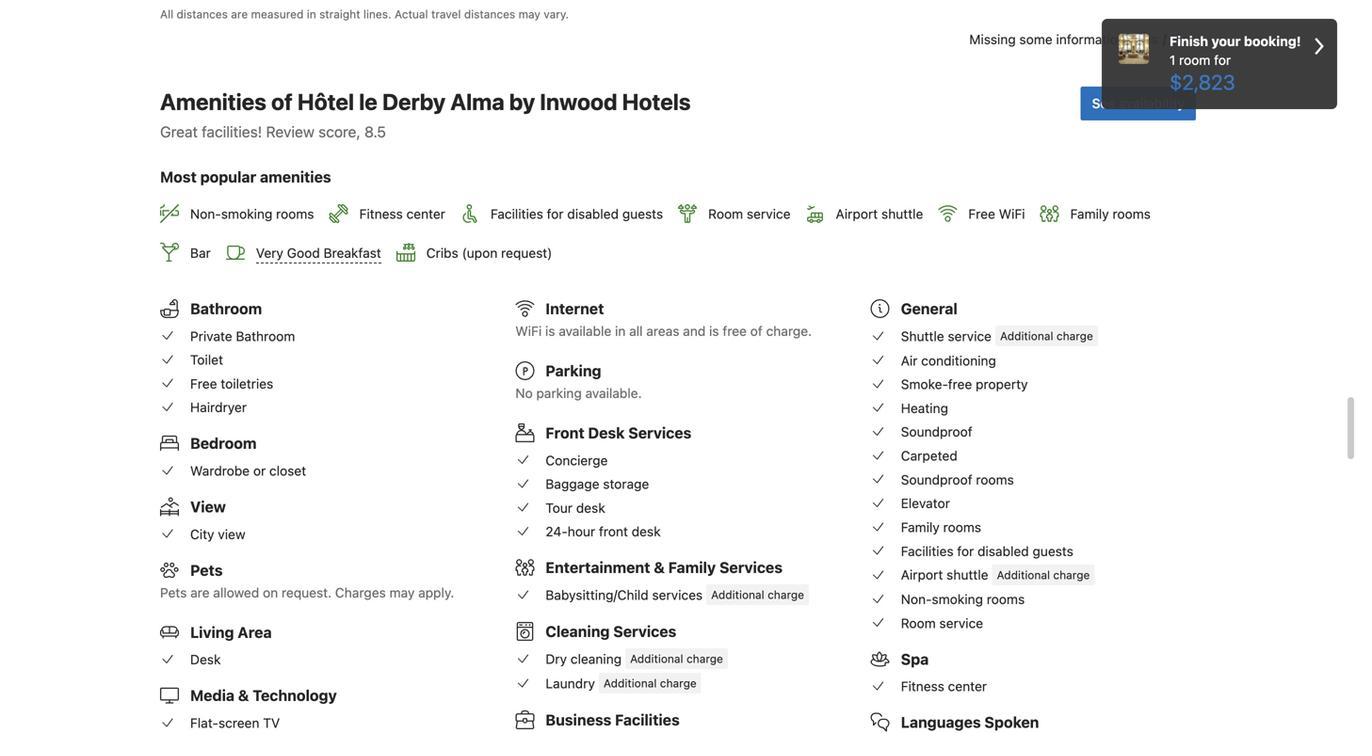 Task type: vqa. For each thing, say whether or not it's contained in the screenshot.
2nd 20,
no



Task type: locate. For each thing, give the bounding box(es) containing it.
0 vertical spatial room service
[[708, 206, 791, 222]]

1 horizontal spatial is
[[709, 324, 719, 339]]

smoking down most popular amenities
[[221, 206, 273, 222]]

family rooms
[[1071, 206, 1151, 222], [901, 520, 982, 535]]

desk right front
[[632, 524, 661, 540]]

0 vertical spatial guests
[[622, 206, 663, 222]]

are
[[231, 8, 248, 21], [190, 585, 210, 601]]

fitness center up "languages"
[[901, 679, 987, 695]]

1 vertical spatial guests
[[1033, 544, 1074, 559]]

1 vertical spatial room service
[[901, 616, 983, 631]]

of left charge.
[[750, 324, 763, 339]]

facilities!
[[202, 123, 262, 141]]

0 vertical spatial in
[[307, 8, 316, 21]]

soundproof for soundproof rooms
[[901, 472, 973, 488]]

1 vertical spatial &
[[238, 687, 249, 705]]

& up screen
[[238, 687, 249, 705]]

facilities for disabled guests up request)
[[491, 206, 663, 222]]

in
[[307, 8, 316, 21], [615, 324, 626, 339]]

0 horizontal spatial &
[[238, 687, 249, 705]]

distances right all
[[177, 8, 228, 21]]

1 horizontal spatial facilities for disabled guests
[[901, 544, 1074, 559]]

services up dry cleaning additional charge
[[613, 623, 677, 641]]

charge inside dry cleaning additional charge
[[687, 653, 723, 666]]

center up the languages spoken
[[948, 679, 987, 695]]

additional
[[1000, 330, 1054, 343], [997, 569, 1050, 582], [711, 589, 765, 602], [630, 653, 683, 666], [604, 677, 657, 691]]

actual
[[395, 8, 428, 21]]

1 vertical spatial airport
[[901, 568, 943, 583]]

family
[[1071, 206, 1109, 222], [901, 520, 940, 535], [668, 559, 716, 577]]

additional for airport shuttle
[[997, 569, 1050, 582]]

booking!
[[1244, 33, 1301, 49]]

1 horizontal spatial family rooms
[[1071, 206, 1151, 222]]

may
[[519, 8, 541, 21], [390, 585, 415, 601]]

0 horizontal spatial airport
[[836, 206, 878, 222]]

desk
[[576, 501, 605, 516], [632, 524, 661, 540]]

airport shuttle
[[836, 206, 923, 222]]

living area
[[190, 624, 272, 642]]

soundproof
[[901, 425, 973, 440], [901, 472, 973, 488]]

1 horizontal spatial desk
[[632, 524, 661, 540]]

dry cleaning additional charge
[[546, 652, 723, 667]]

charge inside laundry additional charge
[[660, 677, 697, 691]]

derby
[[382, 89, 446, 115]]

1 horizontal spatial of
[[750, 324, 763, 339]]

1 horizontal spatial non-smoking rooms
[[901, 592, 1025, 608]]

family right free wifi
[[1071, 206, 1109, 222]]

free right and on the right top of page
[[723, 324, 747, 339]]

areas
[[646, 324, 680, 339]]

services down available.
[[629, 424, 692, 442]]

additional inside "airport shuttle additional charge"
[[997, 569, 1050, 582]]

0 vertical spatial facilities
[[491, 206, 543, 222]]

airport for airport shuttle
[[836, 206, 878, 222]]

2 soundproof from the top
[[901, 472, 973, 488]]

2 horizontal spatial facilities
[[901, 544, 954, 559]]

0 horizontal spatial fitness
[[359, 206, 403, 222]]

1 vertical spatial disabled
[[978, 544, 1029, 559]]

0 horizontal spatial no
[[516, 386, 533, 401]]

8.5
[[365, 123, 386, 141]]

1 horizontal spatial guests
[[1033, 544, 1074, 559]]

1
[[1170, 52, 1176, 68]]

& up the babysitting/child services additional charge
[[654, 559, 665, 577]]

all distances are measured in straight lines. actual travel distances may vary.
[[160, 8, 569, 21]]

hôtel
[[298, 89, 354, 115]]

facilities down laundry additional charge
[[615, 712, 680, 730]]

non- up spa
[[901, 592, 932, 608]]

missing
[[970, 32, 1016, 47]]

tv
[[263, 716, 280, 731]]

room
[[708, 206, 743, 222], [901, 616, 936, 631]]

view
[[218, 527, 246, 542]]

entertainment & family services
[[546, 559, 783, 577]]

fitness down spa
[[901, 679, 945, 695]]

1 horizontal spatial distances
[[464, 8, 515, 21]]

family up services
[[668, 559, 716, 577]]

great
[[160, 123, 198, 141]]

1 horizontal spatial wifi
[[999, 206, 1025, 222]]

languages spoken
[[901, 714, 1039, 732]]

0 vertical spatial desk
[[576, 501, 605, 516]]

soundproof down carpeted
[[901, 472, 973, 488]]

is down internet
[[545, 324, 555, 339]]

additional inside "shuttle service additional charge"
[[1000, 330, 1054, 343]]

charge for airport shuttle
[[1053, 569, 1090, 582]]

of inside amenities of hôtel le derby alma by inwood hotels great facilities! review score, 8.5
[[271, 89, 293, 115]]

0 horizontal spatial disabled
[[567, 206, 619, 222]]

0 vertical spatial wifi
[[999, 206, 1025, 222]]

smoking
[[221, 206, 273, 222], [932, 592, 983, 608]]

airport
[[836, 206, 878, 222], [901, 568, 943, 583]]

0 vertical spatial pets
[[190, 562, 223, 580]]

for up "airport shuttle additional charge"
[[957, 544, 974, 559]]

living
[[190, 624, 234, 642]]

in left straight
[[307, 8, 316, 21]]

rooms
[[276, 206, 314, 222], [1113, 206, 1151, 222], [976, 472, 1014, 488], [943, 520, 982, 535], [987, 592, 1025, 608]]

0 vertical spatial family
[[1071, 206, 1109, 222]]

desk down living
[[190, 652, 221, 668]]

your
[[1212, 33, 1241, 49]]

bathroom up private
[[190, 300, 262, 318]]

1 horizontal spatial airport
[[901, 568, 943, 583]]

0 horizontal spatial pets
[[160, 585, 187, 601]]

in left all
[[615, 324, 626, 339]]

1 vertical spatial fitness
[[901, 679, 945, 695]]

0 horizontal spatial of
[[271, 89, 293, 115]]

no left parking
[[516, 386, 533, 401]]

see availability button
[[1081, 87, 1196, 121]]

fitness up the breakfast
[[359, 206, 403, 222]]

non-smoking rooms down most popular amenities
[[190, 206, 314, 222]]

1 horizontal spatial shuttle
[[947, 568, 989, 583]]

additional inside the babysitting/child services additional charge
[[711, 589, 765, 602]]

additional inside dry cleaning additional charge
[[630, 653, 683, 666]]

may left vary.
[[519, 8, 541, 21]]

0 vertical spatial fitness center
[[359, 206, 445, 222]]

free for free wifi
[[969, 206, 996, 222]]

pets left allowed
[[160, 585, 187, 601]]

smoking down "airport shuttle additional charge"
[[932, 592, 983, 608]]

1 horizontal spatial family
[[901, 520, 940, 535]]

0 horizontal spatial non-smoking rooms
[[190, 206, 314, 222]]

pets for pets
[[190, 562, 223, 580]]

baggage
[[546, 477, 600, 492]]

0 vertical spatial desk
[[588, 424, 625, 442]]

business facilities
[[546, 712, 680, 730]]

is right and on the right top of page
[[709, 324, 719, 339]]

charge inside "airport shuttle additional charge"
[[1053, 569, 1090, 582]]

0 vertical spatial no
[[1171, 32, 1189, 47]]

1 horizontal spatial desk
[[588, 424, 625, 442]]

0 vertical spatial shuttle
[[882, 206, 923, 222]]

breakfast
[[324, 245, 381, 261]]

finish
[[1170, 33, 1209, 49]]

desk down the baggage storage
[[576, 501, 605, 516]]

some
[[1020, 32, 1053, 47]]

tour
[[546, 501, 573, 516]]

1 vertical spatial family rooms
[[901, 520, 982, 535]]

for up request)
[[547, 206, 564, 222]]

non- up bar
[[190, 206, 221, 222]]

1 horizontal spatial non-
[[901, 592, 932, 608]]

wifi
[[999, 206, 1025, 222], [516, 324, 542, 339]]

for
[[1214, 52, 1231, 68], [547, 206, 564, 222], [957, 544, 974, 559]]

rightchevron image
[[1315, 32, 1324, 60]]

free
[[969, 206, 996, 222], [190, 376, 217, 392]]

bathroom up toiletries
[[236, 329, 295, 344]]

1 vertical spatial non-smoking rooms
[[901, 592, 1025, 608]]

1 vertical spatial family
[[901, 520, 940, 535]]

are left measured
[[231, 8, 248, 21]]

desk
[[588, 424, 625, 442], [190, 652, 221, 668]]

0 vertical spatial smoking
[[221, 206, 273, 222]]

desk down available.
[[588, 424, 625, 442]]

1 horizontal spatial smoking
[[932, 592, 983, 608]]

allowed
[[213, 585, 259, 601]]

concierge
[[546, 453, 608, 468]]

1 vertical spatial of
[[750, 324, 763, 339]]

0 horizontal spatial are
[[190, 585, 210, 601]]

1 horizontal spatial fitness center
[[901, 679, 987, 695]]

very
[[256, 245, 283, 261]]

1 vertical spatial room
[[901, 616, 936, 631]]

lines.
[[364, 8, 392, 21]]

for down your
[[1214, 52, 1231, 68]]

center up cribs on the left of page
[[406, 206, 445, 222]]

0 horizontal spatial shuttle
[[882, 206, 923, 222]]

charge inside the babysitting/child services additional charge
[[768, 589, 804, 602]]

elevator
[[901, 496, 950, 512]]

is
[[545, 324, 555, 339], [709, 324, 719, 339]]

facilities for disabled guests up "airport shuttle additional charge"
[[901, 544, 1074, 559]]

0 horizontal spatial desk
[[576, 501, 605, 516]]

0 vertical spatial non-smoking rooms
[[190, 206, 314, 222]]

0 horizontal spatial non-
[[190, 206, 221, 222]]

charge for babysitting/child services
[[768, 589, 804, 602]]

1 vertical spatial services
[[720, 559, 783, 577]]

measured
[[251, 8, 304, 21]]

facilities for disabled guests
[[491, 206, 663, 222], [901, 544, 1074, 559]]

heating
[[901, 401, 949, 416]]

0 vertical spatial of
[[271, 89, 293, 115]]

1 is from the left
[[545, 324, 555, 339]]

no parking available.
[[516, 386, 642, 401]]

2 vertical spatial services
[[613, 623, 677, 641]]

0 vertical spatial free
[[723, 324, 747, 339]]

distances right travel at the left top
[[464, 8, 515, 21]]

free down conditioning
[[948, 377, 972, 392]]

0 vertical spatial soundproof
[[901, 425, 973, 440]]

of up review
[[271, 89, 293, 115]]

shuttle service additional charge
[[901, 329, 1093, 344]]

babysitting/child services additional charge
[[546, 588, 804, 603]]

0 horizontal spatial may
[[390, 585, 415, 601]]

are left allowed
[[190, 585, 210, 601]]

1 vertical spatial free
[[948, 377, 972, 392]]

general
[[901, 300, 958, 318]]

languages
[[901, 714, 981, 732]]

storage
[[603, 477, 649, 492]]

1 horizontal spatial are
[[231, 8, 248, 21]]

request.
[[282, 585, 332, 601]]

facilities up request)
[[491, 206, 543, 222]]

0 horizontal spatial fitness center
[[359, 206, 445, 222]]

0 horizontal spatial room service
[[708, 206, 791, 222]]

fitness center up cribs on the left of page
[[359, 206, 445, 222]]

cleaning
[[546, 623, 610, 641]]

spa
[[901, 651, 929, 669]]

1 vertical spatial smoking
[[932, 592, 983, 608]]

non-smoking rooms down "airport shuttle additional charge"
[[901, 592, 1025, 608]]

0 vertical spatial facilities for disabled guests
[[491, 206, 663, 222]]

0 horizontal spatial wifi
[[516, 324, 542, 339]]

2 vertical spatial for
[[957, 544, 974, 559]]

0 vertical spatial family rooms
[[1071, 206, 1151, 222]]

0 vertical spatial &
[[654, 559, 665, 577]]

charge inside "shuttle service additional charge"
[[1057, 330, 1093, 343]]

may left apply.
[[390, 585, 415, 601]]

no right "/"
[[1171, 32, 1189, 47]]

1 vertical spatial free
[[190, 376, 217, 392]]

no
[[1171, 32, 1189, 47], [516, 386, 533, 401]]

most
[[160, 168, 197, 186]]

0 vertical spatial for
[[1214, 52, 1231, 68]]

private bathroom
[[190, 329, 295, 344]]

front
[[546, 424, 585, 442]]

charges
[[335, 585, 386, 601]]

bathroom
[[190, 300, 262, 318], [236, 329, 295, 344]]

2 horizontal spatial for
[[1214, 52, 1231, 68]]

1 vertical spatial shuttle
[[947, 568, 989, 583]]

of
[[271, 89, 293, 115], [750, 324, 763, 339]]

0 horizontal spatial is
[[545, 324, 555, 339]]

0 horizontal spatial facilities
[[491, 206, 543, 222]]

pets down city
[[190, 562, 223, 580]]

2 is from the left
[[709, 324, 719, 339]]

1 horizontal spatial &
[[654, 559, 665, 577]]

vary.
[[544, 8, 569, 21]]

all
[[629, 324, 643, 339]]

facilities down elevator
[[901, 544, 954, 559]]

1 vertical spatial fitness center
[[901, 679, 987, 695]]

distances
[[177, 8, 228, 21], [464, 8, 515, 21]]

soundproof up carpeted
[[901, 425, 973, 440]]

0 vertical spatial are
[[231, 8, 248, 21]]

on
[[263, 585, 278, 601]]

city view
[[190, 527, 246, 542]]

services up the babysitting/child services additional charge
[[720, 559, 783, 577]]

babysitting/child
[[546, 588, 649, 603]]

amenities
[[160, 89, 266, 115]]

charge
[[1057, 330, 1093, 343], [1053, 569, 1090, 582], [768, 589, 804, 602], [687, 653, 723, 666], [660, 677, 697, 691]]

1 vertical spatial facilities for disabled guests
[[901, 544, 1074, 559]]

0 vertical spatial bathroom
[[190, 300, 262, 318]]

1 soundproof from the top
[[901, 425, 973, 440]]

city
[[190, 527, 214, 542]]

facilities
[[491, 206, 543, 222], [901, 544, 954, 559], [615, 712, 680, 730]]

apply.
[[418, 585, 454, 601]]

1 vertical spatial pets
[[160, 585, 187, 601]]

0 horizontal spatial free
[[190, 376, 217, 392]]

family down elevator
[[901, 520, 940, 535]]

le
[[359, 89, 378, 115]]

2 vertical spatial family
[[668, 559, 716, 577]]



Task type: describe. For each thing, give the bounding box(es) containing it.
1 horizontal spatial room
[[901, 616, 936, 631]]

amenities
[[260, 168, 331, 186]]

1 vertical spatial in
[[615, 324, 626, 339]]

1 vertical spatial may
[[390, 585, 415, 601]]

screen
[[218, 716, 260, 731]]

shuttle for airport shuttle
[[882, 206, 923, 222]]

area
[[238, 624, 272, 642]]

toiletries
[[221, 376, 273, 392]]

services
[[652, 588, 703, 603]]

laundry
[[546, 676, 595, 692]]

flat-screen tv
[[190, 716, 280, 731]]

and
[[683, 324, 706, 339]]

pets are allowed on request. charges may apply.
[[160, 585, 454, 601]]

1 horizontal spatial fitness
[[901, 679, 945, 695]]

1 vertical spatial center
[[948, 679, 987, 695]]

business
[[546, 712, 612, 730]]

yes button
[[1136, 30, 1159, 49]]

inwood
[[540, 89, 618, 115]]

0 horizontal spatial center
[[406, 206, 445, 222]]

0 horizontal spatial family rooms
[[901, 520, 982, 535]]

available
[[559, 324, 612, 339]]

amenities of hôtel le derby alma by inwood hotels great facilities! review score, 8.5
[[160, 89, 691, 141]]

1 horizontal spatial for
[[957, 544, 974, 559]]

bar
[[190, 245, 211, 261]]

see availability
[[1092, 96, 1185, 111]]

1 vertical spatial service
[[948, 329, 992, 344]]

charge.
[[766, 324, 812, 339]]

airport shuttle additional charge
[[901, 568, 1090, 583]]

finish your booking! 1 room for $2,823
[[1170, 33, 1301, 94]]

additional for dry cleaning
[[630, 653, 683, 666]]

0 vertical spatial services
[[629, 424, 692, 442]]

2 horizontal spatial family
[[1071, 206, 1109, 222]]

& for media
[[238, 687, 249, 705]]

baggage storage
[[546, 477, 649, 492]]

1 horizontal spatial disabled
[[978, 544, 1029, 559]]

1 distances from the left
[[177, 8, 228, 21]]

additional for shuttle service
[[1000, 330, 1054, 343]]

wifi is available in all areas and is free of charge.
[[516, 324, 812, 339]]

availability
[[1119, 96, 1185, 111]]

parking
[[536, 386, 582, 401]]

alma
[[450, 89, 505, 115]]

additional inside laundry additional charge
[[604, 677, 657, 691]]

0 horizontal spatial facilities for disabled guests
[[491, 206, 663, 222]]

0 vertical spatial room
[[708, 206, 743, 222]]

review
[[266, 123, 315, 141]]

1 vertical spatial no
[[516, 386, 533, 401]]

wardrobe or closet
[[190, 463, 306, 479]]

missing some information? yes / no
[[970, 32, 1189, 47]]

1 vertical spatial non-
[[901, 592, 932, 608]]

air conditioning
[[901, 353, 996, 369]]

smoke-
[[901, 377, 948, 392]]

spoken
[[985, 714, 1039, 732]]

hairdryer
[[190, 400, 247, 416]]

smoke-free property
[[901, 377, 1028, 392]]

score,
[[319, 123, 361, 141]]

& for entertainment
[[654, 559, 665, 577]]

charge for shuttle service
[[1057, 330, 1093, 343]]

0 horizontal spatial family
[[668, 559, 716, 577]]

dry
[[546, 652, 567, 667]]

1 vertical spatial facilities
[[901, 544, 954, 559]]

0 horizontal spatial free
[[723, 324, 747, 339]]

1 vertical spatial are
[[190, 585, 210, 601]]

1 horizontal spatial may
[[519, 8, 541, 21]]

view
[[190, 498, 226, 516]]

yes
[[1136, 32, 1159, 47]]

airport for airport shuttle additional charge
[[901, 568, 943, 583]]

property
[[976, 377, 1028, 392]]

media & technology
[[190, 687, 337, 705]]

shuttle for airport shuttle additional charge
[[947, 568, 989, 583]]

1 vertical spatial bathroom
[[236, 329, 295, 344]]

/
[[1163, 32, 1167, 47]]

0 horizontal spatial guests
[[622, 206, 663, 222]]

$2,823
[[1170, 70, 1236, 94]]

free wifi
[[969, 206, 1025, 222]]

1 horizontal spatial free
[[948, 377, 972, 392]]

no button
[[1171, 30, 1189, 49]]

free for free toiletries
[[190, 376, 217, 392]]

internet
[[546, 300, 604, 318]]

straight
[[319, 8, 360, 21]]

soundproof rooms
[[901, 472, 1014, 488]]

all
[[160, 8, 173, 21]]

2 vertical spatial service
[[940, 616, 983, 631]]

private
[[190, 329, 232, 344]]

0 horizontal spatial desk
[[190, 652, 221, 668]]

very good breakfast
[[256, 245, 381, 261]]

0 vertical spatial service
[[747, 206, 791, 222]]

(upon
[[462, 245, 498, 261]]

charge for dry cleaning
[[687, 653, 723, 666]]

cribs
[[426, 245, 458, 261]]

0 horizontal spatial for
[[547, 206, 564, 222]]

information?
[[1056, 32, 1132, 47]]

0 vertical spatial disabled
[[567, 206, 619, 222]]

flat-
[[190, 716, 218, 731]]

1 vertical spatial wifi
[[516, 324, 542, 339]]

1 horizontal spatial facilities
[[615, 712, 680, 730]]

soundproof for soundproof
[[901, 425, 973, 440]]

0 horizontal spatial in
[[307, 8, 316, 21]]

1 horizontal spatial no
[[1171, 32, 1189, 47]]

2 distances from the left
[[464, 8, 515, 21]]

air
[[901, 353, 918, 369]]

by
[[509, 89, 535, 115]]

additional for babysitting/child services
[[711, 589, 765, 602]]

pets for pets are allowed on request. charges may apply.
[[160, 585, 187, 601]]

wardrobe
[[190, 463, 250, 479]]

media
[[190, 687, 235, 705]]

24-hour front desk
[[546, 524, 661, 540]]

0 vertical spatial fitness
[[359, 206, 403, 222]]

for inside the finish your booking! 1 room for $2,823
[[1214, 52, 1231, 68]]

laundry additional charge
[[546, 676, 697, 692]]

shuttle
[[901, 329, 944, 344]]

technology
[[253, 687, 337, 705]]

carpeted
[[901, 448, 958, 464]]

hour
[[568, 524, 595, 540]]

hotels
[[622, 89, 691, 115]]

most popular amenities
[[160, 168, 331, 186]]

1 vertical spatial desk
[[632, 524, 661, 540]]

front
[[599, 524, 628, 540]]

request)
[[501, 245, 552, 261]]

travel
[[431, 8, 461, 21]]



